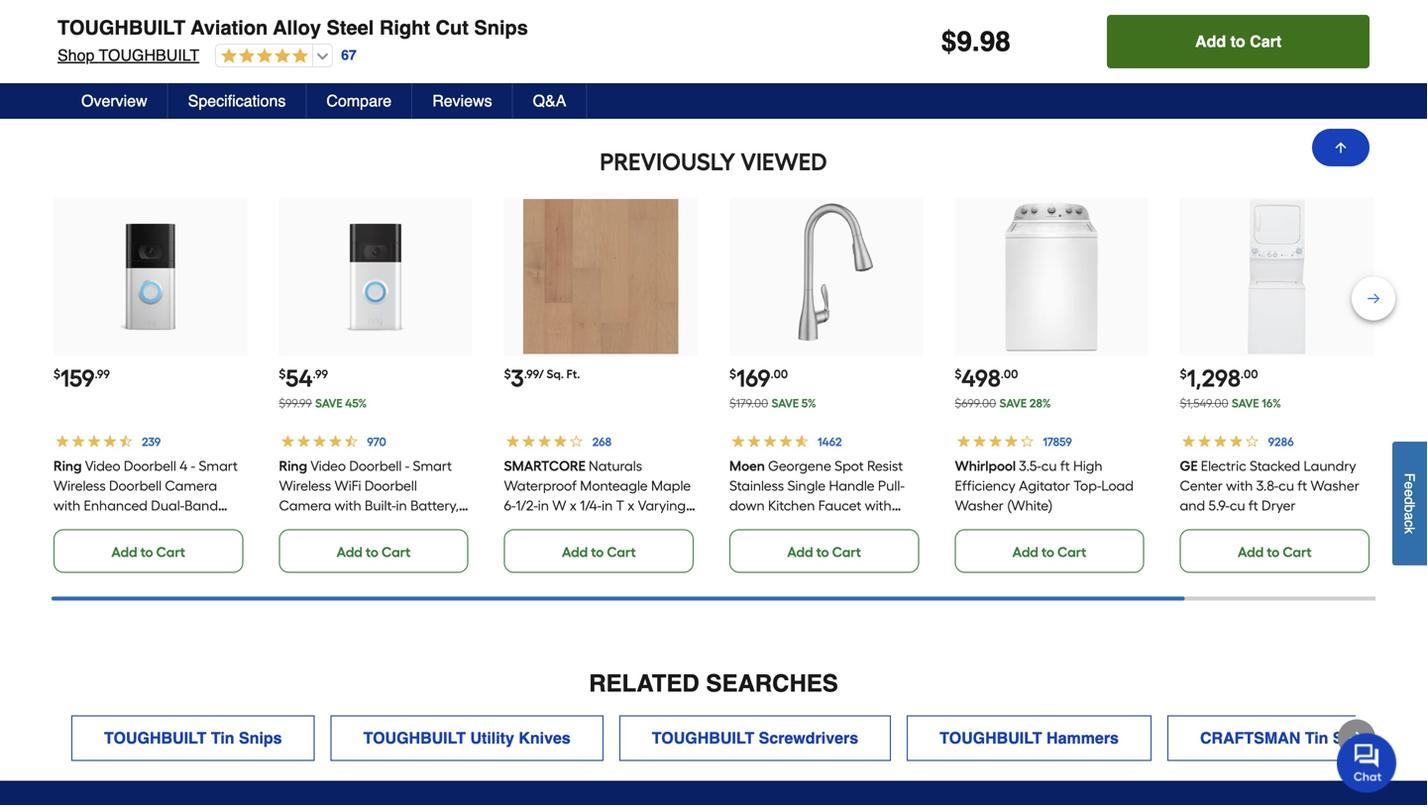 Task type: describe. For each thing, give the bounding box(es) containing it.
to inside 498 'list item'
[[1042, 544, 1055, 561]]

snips for toughbuilt tin snips
[[239, 729, 282, 748]]

nickel
[[279, 537, 316, 554]]

naturals
[[589, 458, 643, 475]]

with inside electric stacked laundry center with 3.8-cu ft washer and 5.9-cu ft dryer
[[1226, 478, 1253, 494]]

3
[[511, 364, 524, 393]]

k
[[1402, 527, 1418, 534]]

2 waterproof from the top
[[504, 537, 577, 554]]

color
[[201, 517, 235, 534]]

doorbell left 4 on the bottom of the page
[[124, 458, 176, 475]]

3 list item
[[504, 198, 698, 594]]

previously viewed
[[600, 148, 827, 176]]

add to cart link for electric stacked laundry center with 3.8-cu ft washer and 5.9-cu ft dryer
[[1180, 530, 1370, 573]]

.99 for 54
[[313, 367, 328, 381]]

stacked
[[1250, 458, 1301, 475]]

cart inside 498 'list item'
[[1058, 544, 1087, 561]]

f e e d b a c k button
[[1393, 442, 1427, 566]]

alloy
[[273, 16, 321, 39]]

toughbuilt screwdrivers
[[652, 729, 859, 748]]

1/4-
[[580, 497, 602, 514]]

54 list item
[[279, 198, 472, 573]]

$179.00
[[730, 396, 769, 411]]

way
[[290, 517, 319, 534]]

searches
[[706, 670, 838, 698]]

16%
[[1262, 396, 1281, 411]]

q&a button
[[513, 83, 587, 119]]

kitchen
[[768, 497, 815, 514]]

georgene spot resist stainless single handle pull- down kitchen faucet with deck plate
[[730, 458, 905, 534]]

aviation
[[191, 16, 268, 39]]

toughbuilt aviation alloy steel right cut snips
[[57, 16, 528, 39]]

add inside 54 list item
[[337, 544, 363, 561]]

to inside 54 list item
[[366, 544, 379, 561]]

to inside "3" list item
[[591, 544, 604, 561]]

2 list item from the left
[[955, 0, 1148, 91]]

previously viewed heading
[[52, 142, 1376, 182]]

3.5-
[[1019, 458, 1041, 475]]

smart inside video doorbell 4 - smart wireless doorbell camera with enhanced dual-band wifi, extended battery, color video previews
[[199, 458, 238, 475]]

toughbuilt for toughbuilt utility knives
[[363, 729, 466, 748]]

specifications
[[188, 92, 286, 110]]

band
[[185, 497, 218, 514]]

2 x from the left
[[628, 497, 635, 514]]

ring video doorbell 4 - smart wireless doorbell camera with enhanced dual-band wifi, extended battery, color video previews image
[[73, 199, 228, 354]]

efficiency
[[955, 478, 1016, 494]]

single
[[788, 478, 826, 494]]

add inside the 1,298 list item
[[1238, 544, 1264, 561]]

arrow up image
[[1333, 140, 1349, 156]]

.99 for 159
[[95, 367, 110, 381]]

$699.00
[[955, 396, 996, 411]]

add to cart inside "3" list item
[[562, 544, 636, 561]]

with inside video doorbell - smart wireless wifi doorbell camera with built-in battery, 2-way talk, night vision, satin nickel
[[334, 497, 361, 514]]

hardwood
[[504, 557, 571, 574]]

(21.79-
[[628, 557, 666, 574]]

159 list item
[[54, 198, 247, 573]]

craftsman
[[1200, 729, 1301, 748]]

to inside 169 list item
[[816, 544, 829, 561]]

- inside video doorbell 4 - smart wireless doorbell camera with enhanced dual-band wifi, extended battery, color video previews
[[191, 458, 195, 475]]

battery, inside video doorbell 4 - smart wireless doorbell camera with enhanced dual-band wifi, extended battery, color video previews
[[149, 517, 198, 534]]

moen georgene spot resist stainless single handle pull-down kitchen faucet with deck plate image
[[749, 199, 904, 354]]

$699.00 save 28%
[[955, 396, 1051, 411]]

video for wireless
[[85, 458, 120, 475]]

toughbuilt for toughbuilt hammers
[[940, 729, 1042, 748]]

wifi
[[334, 478, 361, 494]]

electric
[[1201, 458, 1247, 475]]

with inside georgene spot resist stainless single handle pull- down kitchen faucet with deck plate
[[865, 497, 892, 514]]

cart inside 169 list item
[[832, 544, 861, 561]]

4.8 stars image
[[216, 48, 308, 66]]

knives
[[519, 729, 571, 748]]

1 x from the left
[[570, 497, 577, 514]]

.99/
[[524, 367, 544, 381]]

stainless
[[730, 478, 784, 494]]

compare button
[[307, 83, 413, 119]]

159
[[60, 364, 95, 393]]

5.9-
[[1209, 497, 1230, 514]]

1 vertical spatial ft
[[1298, 478, 1308, 494]]

shop
[[57, 46, 95, 64]]

$ 9 . 98
[[941, 26, 1011, 57]]

sq.
[[547, 367, 564, 381]]

cart inside 54 list item
[[382, 544, 411, 561]]

add to cart inside 498 'list item'
[[1013, 544, 1087, 561]]

$ 54 .99
[[279, 364, 328, 393]]

a
[[1402, 513, 1418, 520]]

1,298
[[1187, 364, 1241, 393]]

$ for 3
[[504, 367, 511, 381]]

2 e from the top
[[1402, 490, 1418, 497]]

faucet
[[818, 497, 862, 514]]

sq
[[666, 557, 681, 574]]

ge electric stacked laundry center with 3.8-cu ft washer and 5.9-cu ft dryer image
[[1200, 199, 1354, 354]]

georgene
[[768, 458, 831, 475]]

to inside button
[[1231, 32, 1246, 51]]

built-
[[365, 497, 396, 514]]

enhanced
[[84, 497, 148, 514]]

toughbuilt for toughbuilt aviation alloy steel right cut snips
[[57, 16, 186, 39]]

169
[[736, 364, 771, 393]]

cart inside "3" list item
[[607, 544, 636, 561]]

engineered
[[580, 537, 651, 554]]

ring video doorbell - smart wireless wifi doorbell camera with built-in battery, 2-way talk, night vision, satin nickel image
[[298, 199, 453, 354]]

toughbuilt for toughbuilt tin snips
[[104, 729, 207, 748]]

whirlpool 3.5-cu ft high efficiency agitator top-load washer (white) image
[[974, 199, 1129, 354]]

ge
[[1180, 458, 1198, 475]]

- inside video doorbell - smart wireless wifi doorbell camera with built-in battery, 2-way talk, night vision, satin nickel
[[405, 458, 409, 475]]

67
[[341, 47, 357, 63]]

3 add to cart list item from the left
[[1180, 0, 1374, 91]]

toughbuilt screwdrivers link
[[619, 716, 891, 762]]

1 horizontal spatial snips
[[474, 16, 528, 39]]

smart inside video doorbell - smart wireless wifi doorbell camera with built-in battery, 2-way talk, night vision, satin nickel
[[413, 458, 452, 475]]

video doorbell 4 - smart wireless doorbell camera with enhanced dual-band wifi, extended battery, color video previews
[[54, 458, 238, 554]]

1 vertical spatial cu
[[1279, 478, 1295, 494]]

flooring
[[574, 557, 625, 574]]

electric stacked laundry center with 3.8-cu ft washer and 5.9-cu ft dryer
[[1180, 458, 1360, 514]]

add inside 169 list item
[[787, 544, 813, 561]]

doorbell up the enhanced
[[109, 478, 162, 494]]

utility
[[470, 729, 514, 748]]

battery, inside video doorbell - smart wireless wifi doorbell camera with built-in battery, 2-way talk, night vision, satin nickel
[[410, 497, 459, 514]]

ft)
[[504, 577, 518, 594]]

ring for video doorbell 4 - smart wireless doorbell camera with enhanced dual-band wifi, extended battery, color video previews
[[54, 458, 82, 475]]

dual-
[[151, 497, 185, 514]]

add to cart link for georgene spot resist stainless single handle pull- down kitchen faucet with deck plate
[[730, 530, 919, 573]]

compare
[[327, 92, 392, 110]]

1,298 list item
[[1180, 198, 1374, 573]]

2 vertical spatial ft
[[1249, 497, 1259, 514]]

$ for 159
[[54, 367, 60, 381]]

.00 for 498
[[1001, 367, 1018, 381]]

add to cart link for video doorbell 4 - smart wireless doorbell camera with enhanced dual-band wifi, extended battery, color video previews
[[54, 530, 243, 573]]

toughbuilt tin snips link
[[71, 716, 315, 762]]

d
[[1402, 497, 1418, 505]]

load
[[1101, 478, 1134, 494]]

tin for craftsman
[[1305, 729, 1329, 748]]

cart inside button
[[1250, 32, 1282, 51]]

agitator
[[1019, 478, 1070, 494]]

moen
[[730, 458, 765, 475]]

t
[[616, 497, 625, 514]]



Task type: vqa. For each thing, say whether or not it's contained in the screenshot.


Task type: locate. For each thing, give the bounding box(es) containing it.
save inside 169 list item
[[772, 396, 799, 411]]

0 horizontal spatial list item
[[504, 0, 698, 91]]

down
[[730, 497, 765, 514]]

washer down laundry
[[1311, 478, 1360, 494]]

0 horizontal spatial tin
[[211, 729, 234, 748]]

2 horizontal spatial cu
[[1279, 478, 1295, 494]]

ring inside "159" list item
[[54, 458, 82, 475]]

smartcore naturals waterproof monteagle maple 6-1/2-in w x 1/4-in t x varying length smooth/traditional waterproof engineered hardwood flooring (21.79-sq ft) image
[[524, 199, 678, 354]]

toughbuilt for toughbuilt screwdrivers
[[652, 729, 755, 748]]

in left the 'w'
[[538, 497, 549, 514]]

1 horizontal spatial camera
[[279, 497, 331, 514]]

5%
[[802, 396, 816, 411]]

c
[[1402, 520, 1418, 527]]

in up vision,
[[396, 497, 407, 514]]

4
[[180, 458, 188, 475]]

toughbuilt tin snips
[[104, 729, 282, 748]]

tin for toughbuilt
[[211, 729, 234, 748]]

add to cart inside button
[[1195, 32, 1282, 51]]

1 horizontal spatial battery,
[[410, 497, 459, 514]]

$ 498 .00
[[955, 364, 1018, 393]]

camera up "way"
[[279, 497, 331, 514]]

handle
[[829, 478, 875, 494]]

ft down 3.8-
[[1249, 497, 1259, 514]]

ft down 'stacked'
[[1298, 478, 1308, 494]]

2 save from the left
[[772, 396, 799, 411]]

add to cart inside "159" list item
[[111, 544, 185, 561]]

related
[[589, 670, 700, 698]]

.00 up $699.00 save 28%
[[1001, 367, 1018, 381]]

1 horizontal spatial ring
[[279, 458, 307, 475]]

1 horizontal spatial wireless
[[279, 478, 331, 494]]

steel
[[327, 16, 374, 39]]

save for 498
[[1000, 396, 1027, 411]]

.00 for 169
[[771, 367, 788, 381]]

1 horizontal spatial ft
[[1249, 497, 1259, 514]]

resist
[[867, 458, 903, 475]]

laundry
[[1304, 458, 1357, 475]]

specifications button
[[168, 83, 307, 119]]

$ inside $ 498 .00
[[955, 367, 962, 381]]

0 vertical spatial ft
[[1060, 458, 1070, 475]]

add to cart inside 54 list item
[[337, 544, 411, 561]]

2 smart from the left
[[413, 458, 452, 475]]

1 vertical spatial washer
[[955, 497, 1004, 514]]

.00
[[771, 367, 788, 381], [1001, 367, 1018, 381], [1241, 367, 1258, 381]]

1 horizontal spatial x
[[628, 497, 635, 514]]

screwdrivers
[[759, 729, 859, 748]]

save inside the 1,298 list item
[[1232, 396, 1259, 411]]

1 list item from the left
[[504, 0, 698, 91]]

1 vertical spatial battery,
[[149, 517, 198, 534]]

toughbuilt utility knives link
[[331, 716, 603, 762]]

with down wifi
[[334, 497, 361, 514]]

1 vertical spatial camera
[[279, 497, 331, 514]]

0 horizontal spatial cu
[[1041, 458, 1057, 475]]

$ for 54
[[279, 367, 286, 381]]

1 - from the left
[[191, 458, 195, 475]]

3 in from the left
[[602, 497, 613, 514]]

snips for craftsman tin snips
[[1333, 729, 1376, 748]]

1/2-
[[516, 497, 538, 514]]

f
[[1402, 473, 1418, 482]]

1 horizontal spatial add to cart list item
[[279, 0, 472, 91]]

0 horizontal spatial .99
[[95, 367, 110, 381]]

3 save from the left
[[1000, 396, 1027, 411]]

plate
[[764, 517, 796, 534]]

camera inside video doorbell 4 - smart wireless doorbell camera with enhanced dual-band wifi, extended battery, color video previews
[[165, 478, 217, 494]]

dryer
[[1262, 497, 1296, 514]]

0 horizontal spatial battery,
[[149, 517, 198, 534]]

45%
[[345, 396, 367, 411]]

save left '28%'
[[1000, 396, 1027, 411]]

tin inside "link"
[[1305, 729, 1329, 748]]

1 horizontal spatial cu
[[1230, 497, 1246, 514]]

add to cart link inside 169 list item
[[730, 530, 919, 573]]

2 - from the left
[[405, 458, 409, 475]]

0 vertical spatial battery,
[[410, 497, 459, 514]]

cut
[[436, 16, 469, 39]]

e
[[1402, 482, 1418, 490], [1402, 490, 1418, 497]]

add to cart button
[[1107, 15, 1370, 68]]

.00 up $1,549.00 save 16%
[[1241, 367, 1258, 381]]

$ 159 .99
[[54, 364, 110, 393]]

wireless up the enhanced
[[54, 478, 106, 494]]

in for in
[[602, 497, 613, 514]]

toughbuilt inside toughbuilt utility knives link
[[363, 729, 466, 748]]

list item
[[504, 0, 698, 91], [955, 0, 1148, 91]]

.
[[972, 26, 980, 57]]

1 smart from the left
[[199, 458, 238, 475]]

498
[[962, 364, 1001, 393]]

add to cart link inside "3" list item
[[504, 530, 694, 573]]

2 .99 from the left
[[313, 367, 328, 381]]

0 vertical spatial waterproof
[[504, 478, 577, 494]]

ring
[[54, 458, 82, 475], [279, 458, 307, 475]]

2 horizontal spatial snips
[[1333, 729, 1376, 748]]

3 .00 from the left
[[1241, 367, 1258, 381]]

2 ring from the left
[[279, 458, 307, 475]]

$ 169 .00
[[730, 364, 788, 393]]

save for 54
[[315, 396, 343, 411]]

0 horizontal spatial washer
[[955, 497, 1004, 514]]

camera for wireless
[[279, 497, 331, 514]]

cu up the agitator
[[1041, 458, 1057, 475]]

smooth/traditional
[[552, 517, 675, 534]]

in left t
[[602, 497, 613, 514]]

b
[[1402, 505, 1418, 513]]

add to cart link inside 498 'list item'
[[955, 530, 1145, 573]]

2 .00 from the left
[[1001, 367, 1018, 381]]

1 tin from the left
[[211, 729, 234, 748]]

.00 inside $ 169 .00
[[771, 367, 788, 381]]

save for 1,298
[[1232, 396, 1259, 411]]

ft inside 3.5-cu ft high efficiency agitator top-load washer (white)
[[1060, 458, 1070, 475]]

1 .99 from the left
[[95, 367, 110, 381]]

add to cart link inside "159" list item
[[54, 530, 243, 573]]

add to cart link
[[54, 47, 243, 91], [279, 47, 469, 91], [1180, 47, 1370, 91], [54, 530, 243, 573], [279, 530, 469, 573], [504, 530, 694, 573], [730, 530, 919, 573], [955, 530, 1145, 573], [1180, 530, 1370, 573]]

0 horizontal spatial ft
[[1060, 458, 1070, 475]]

.99 inside '$ 159 .99'
[[95, 367, 110, 381]]

smart
[[199, 458, 238, 475], [413, 458, 452, 475]]

save left 45%
[[315, 396, 343, 411]]

1 vertical spatial waterproof
[[504, 537, 577, 554]]

add to cart list item
[[54, 0, 247, 91], [279, 0, 472, 91], [1180, 0, 1374, 91]]

to inside the 1,298 list item
[[1267, 544, 1280, 561]]

e up b
[[1402, 490, 1418, 497]]

$ for 1,298
[[1180, 367, 1187, 381]]

4 save from the left
[[1232, 396, 1259, 411]]

add to cart link for naturals waterproof monteagle maple 6-1/2-in w x 1/4-in t x varying length smooth/traditional waterproof engineered hardwood flooring (21.79-sq ft)
[[504, 530, 694, 573]]

2 tin from the left
[[1305, 729, 1329, 748]]

2 add to cart list item from the left
[[279, 0, 472, 91]]

2 in from the left
[[538, 497, 549, 514]]

toughbuilt
[[57, 16, 186, 39], [99, 46, 199, 64], [104, 729, 207, 748], [363, 729, 466, 748], [652, 729, 755, 748], [940, 729, 1042, 748]]

add to cart link for 3.5-cu ft high efficiency agitator top-load washer (white)
[[955, 530, 1145, 573]]

add inside "3" list item
[[562, 544, 588, 561]]

1 horizontal spatial list item
[[955, 0, 1148, 91]]

washer for 498
[[955, 497, 1004, 514]]

ft left 'high'
[[1060, 458, 1070, 475]]

with
[[1226, 478, 1253, 494], [54, 497, 80, 514], [334, 497, 361, 514], [865, 497, 892, 514]]

cu inside 3.5-cu ft high efficiency agitator top-load washer (white)
[[1041, 458, 1057, 475]]

waterproof up hardwood
[[504, 537, 577, 554]]

to inside "159" list item
[[140, 544, 153, 561]]

1 add to cart list item from the left
[[54, 0, 247, 91]]

camera down 4 on the bottom of the page
[[165, 478, 217, 494]]

6-
[[504, 497, 516, 514]]

1 waterproof from the top
[[504, 478, 577, 494]]

add to cart
[[1195, 32, 1282, 51], [111, 61, 185, 78], [337, 61, 411, 78], [1238, 61, 1312, 78], [111, 544, 185, 561], [337, 544, 411, 561], [562, 544, 636, 561], [787, 544, 861, 561], [1013, 544, 1087, 561], [1238, 544, 1312, 561]]

top-
[[1074, 478, 1101, 494]]

- right 4 on the bottom of the page
[[191, 458, 195, 475]]

1 horizontal spatial in
[[538, 497, 549, 514]]

toughbuilt inside toughbuilt screwdrivers link
[[652, 729, 755, 748]]

pull-
[[878, 478, 905, 494]]

$ for 9
[[941, 26, 957, 57]]

previews
[[92, 537, 147, 554]]

.00 up $179.00 save 5%
[[771, 367, 788, 381]]

in for doorbell
[[396, 497, 407, 514]]

$179.00 save 5%
[[730, 396, 816, 411]]

extended
[[87, 517, 146, 534]]

shop toughbuilt
[[57, 46, 199, 64]]

hammers
[[1047, 729, 1119, 748]]

battery, down dual-
[[149, 517, 198, 534]]

wifi,
[[54, 517, 84, 534]]

camera for smart
[[165, 478, 217, 494]]

craftsman tin snips
[[1200, 729, 1376, 748]]

54
[[286, 364, 313, 393]]

doorbell up built-
[[364, 478, 417, 494]]

video inside video doorbell - smart wireless wifi doorbell camera with built-in battery, 2-way talk, night vision, satin nickel
[[310, 458, 346, 475]]

0 horizontal spatial snips
[[239, 729, 282, 748]]

cu left dryer
[[1230, 497, 1246, 514]]

wireless up "way"
[[279, 478, 331, 494]]

wireless inside video doorbell - smart wireless wifi doorbell camera with built-in battery, 2-way talk, night vision, satin nickel
[[279, 478, 331, 494]]

video up wifi
[[310, 458, 346, 475]]

toughbuilt inside toughbuilt hammers link
[[940, 729, 1042, 748]]

1 .00 from the left
[[771, 367, 788, 381]]

0 vertical spatial cu
[[1041, 458, 1057, 475]]

2 horizontal spatial .00
[[1241, 367, 1258, 381]]

washer down efficiency
[[955, 497, 1004, 514]]

$1,549.00
[[1180, 396, 1229, 411]]

$ inside $ 1,298 .00
[[1180, 367, 1187, 381]]

save left 5%
[[772, 396, 799, 411]]

ring for video doorbell - smart wireless wifi doorbell camera with built-in battery, 2-way talk, night vision, satin nickel
[[279, 458, 307, 475]]

with down pull-
[[865, 497, 892, 514]]

add to cart link for video doorbell - smart wireless wifi doorbell camera with built-in battery, 2-way talk, night vision, satin nickel
[[279, 530, 469, 573]]

save inside 498 'list item'
[[1000, 396, 1027, 411]]

$ 3 .99/ sq. ft.
[[504, 364, 580, 393]]

with inside video doorbell 4 - smart wireless doorbell camera with enhanced dual-band wifi, extended battery, color video previews
[[54, 497, 80, 514]]

$99.99 save 45%
[[279, 396, 367, 411]]

save for 169
[[772, 396, 799, 411]]

cu up dryer
[[1279, 478, 1295, 494]]

washer for 1,298
[[1311, 478, 1360, 494]]

98
[[980, 26, 1011, 57]]

wireless inside video doorbell 4 - smart wireless doorbell camera with enhanced dual-band wifi, extended battery, color video previews
[[54, 478, 106, 494]]

0 horizontal spatial add to cart list item
[[54, 0, 247, 91]]

chat invite button image
[[1337, 733, 1398, 793]]

1 save from the left
[[315, 396, 343, 411]]

498 list item
[[955, 198, 1148, 573]]

e up d
[[1402, 482, 1418, 490]]

0 horizontal spatial wireless
[[54, 478, 106, 494]]

to
[[1231, 32, 1246, 51], [140, 61, 153, 78], [366, 61, 379, 78], [1267, 61, 1280, 78], [140, 544, 153, 561], [366, 544, 379, 561], [591, 544, 604, 561], [816, 544, 829, 561], [1042, 544, 1055, 561], [1267, 544, 1280, 561]]

.00 for 1,298
[[1241, 367, 1258, 381]]

center
[[1180, 478, 1223, 494]]

smart up the satin
[[413, 458, 452, 475]]

1 ring from the left
[[54, 458, 82, 475]]

$ for 169
[[730, 367, 736, 381]]

0 horizontal spatial -
[[191, 458, 195, 475]]

tin
[[211, 729, 234, 748], [1305, 729, 1329, 748]]

1 horizontal spatial .00
[[1001, 367, 1018, 381]]

1 horizontal spatial tin
[[1305, 729, 1329, 748]]

cart inside "159" list item
[[156, 544, 185, 561]]

spot
[[835, 458, 864, 475]]

q&a
[[533, 92, 566, 110]]

ring up 2-
[[279, 458, 307, 475]]

video for wifi
[[310, 458, 346, 475]]

1 horizontal spatial -
[[405, 458, 409, 475]]

with down electric
[[1226, 478, 1253, 494]]

add to cart link inside the 1,298 list item
[[1180, 530, 1370, 573]]

x right the 'w'
[[570, 497, 577, 514]]

video down wifi,
[[54, 537, 89, 554]]

doorbell up wifi
[[349, 458, 402, 475]]

$1,549.00 save 16%
[[1180, 396, 1281, 411]]

1 horizontal spatial .99
[[313, 367, 328, 381]]

snips inside "link"
[[1333, 729, 1376, 748]]

9
[[957, 26, 972, 57]]

.00 inside $ 498 .00
[[1001, 367, 1018, 381]]

add inside "159" list item
[[111, 544, 137, 561]]

in inside video doorbell - smart wireless wifi doorbell camera with built-in battery, 2-way talk, night vision, satin nickel
[[396, 497, 407, 514]]

add inside button
[[1195, 32, 1226, 51]]

2 horizontal spatial in
[[602, 497, 613, 514]]

1 e from the top
[[1402, 482, 1418, 490]]

camera inside video doorbell - smart wireless wifi doorbell camera with built-in battery, 2-way talk, night vision, satin nickel
[[279, 497, 331, 514]]

ring up wifi,
[[54, 458, 82, 475]]

$ for 498
[[955, 367, 962, 381]]

1 in from the left
[[396, 497, 407, 514]]

0 horizontal spatial in
[[396, 497, 407, 514]]

video up the enhanced
[[85, 458, 120, 475]]

cart inside the 1,298 list item
[[1283, 544, 1312, 561]]

0 horizontal spatial smart
[[199, 458, 238, 475]]

0 vertical spatial washer
[[1311, 478, 1360, 494]]

washer inside 3.5-cu ft high efficiency agitator top-load washer (white)
[[955, 497, 1004, 514]]

add to cart link inside 54 list item
[[279, 530, 469, 573]]

0 horizontal spatial camera
[[165, 478, 217, 494]]

$ inside $ 3 .99/ sq. ft.
[[504, 367, 511, 381]]

- up vision,
[[405, 458, 409, 475]]

$ inside "$ 54 .99"
[[279, 367, 286, 381]]

1 wireless from the left
[[54, 478, 106, 494]]

satin
[[435, 517, 467, 534]]

(white)
[[1007, 497, 1053, 514]]

.99 inside "$ 54 .99"
[[313, 367, 328, 381]]

washer inside electric stacked laundry center with 3.8-cu ft washer and 5.9-cu ft dryer
[[1311, 478, 1360, 494]]

2 wireless from the left
[[279, 478, 331, 494]]

add to cart inside the 1,298 list item
[[1238, 544, 1312, 561]]

battery, up the satin
[[410, 497, 459, 514]]

0 horizontal spatial ring
[[54, 458, 82, 475]]

$ inside $ 169 .00
[[730, 367, 736, 381]]

save left 16%
[[1232, 396, 1259, 411]]

arrow right image
[[1347, 729, 1367, 749]]

camera
[[165, 478, 217, 494], [279, 497, 331, 514]]

$ inside '$ 159 .99'
[[54, 367, 60, 381]]

3.5-cu ft high efficiency agitator top-load washer (white)
[[955, 458, 1134, 514]]

169 list item
[[730, 198, 923, 573]]

0 horizontal spatial .00
[[771, 367, 788, 381]]

length
[[504, 517, 549, 534]]

deck
[[730, 517, 761, 534]]

maple
[[651, 478, 691, 494]]

add to cart inside 169 list item
[[787, 544, 861, 561]]

waterproof down smartcore
[[504, 478, 577, 494]]

smart right 4 on the bottom of the page
[[199, 458, 238, 475]]

2 vertical spatial cu
[[1230, 497, 1246, 514]]

save inside 54 list item
[[315, 396, 343, 411]]

$
[[941, 26, 957, 57], [54, 367, 60, 381], [279, 367, 286, 381], [504, 367, 511, 381], [730, 367, 736, 381], [955, 367, 962, 381], [1180, 367, 1187, 381]]

0 horizontal spatial x
[[570, 497, 577, 514]]

2 horizontal spatial add to cart list item
[[1180, 0, 1374, 91]]

x right t
[[628, 497, 635, 514]]

2-
[[279, 517, 290, 534]]

.00 inside $ 1,298 .00
[[1241, 367, 1258, 381]]

add inside 498 'list item'
[[1013, 544, 1039, 561]]

reviews
[[432, 92, 492, 110]]

1 horizontal spatial washer
[[1311, 478, 1360, 494]]

high
[[1073, 458, 1103, 475]]

ring inside 54 list item
[[279, 458, 307, 475]]

with up wifi,
[[54, 497, 80, 514]]

toughbuilt utility knives
[[363, 729, 571, 748]]

in
[[396, 497, 407, 514], [538, 497, 549, 514], [602, 497, 613, 514]]

1 horizontal spatial smart
[[413, 458, 452, 475]]

2 horizontal spatial ft
[[1298, 478, 1308, 494]]

0 vertical spatial camera
[[165, 478, 217, 494]]



